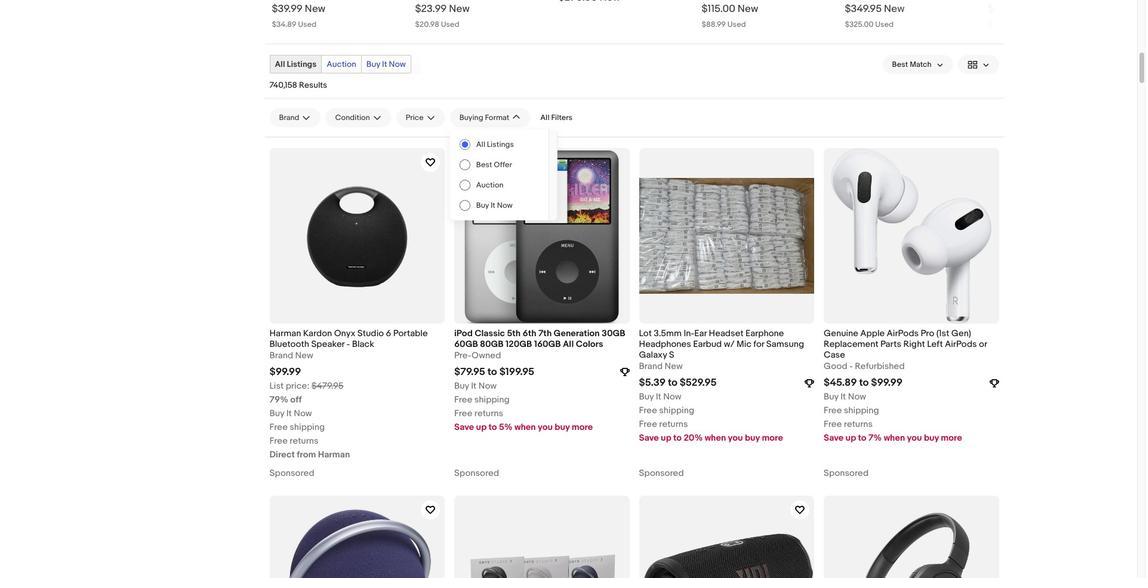 Task type: describe. For each thing, give the bounding box(es) containing it.
1 horizontal spatial buy it now
[[477, 201, 513, 210]]

buy for $199.95
[[555, 422, 570, 433]]

studio
[[358, 328, 384, 339]]

portable
[[393, 328, 428, 339]]

top rated plus image for $199.95
[[620, 368, 630, 377]]

genuine apple airpods pro (1st gen) replacement parts right left airpods or case link
[[824, 328, 1000, 361]]

ipod classic 5th 6th 7th generation 30gb 60gb 80gb 120gb 160gb all colors pre-owned
[[455, 328, 626, 362]]

ear
[[695, 328, 707, 339]]

or
[[980, 339, 988, 350]]

ipod
[[455, 328, 473, 339]]

buying format button
[[450, 108, 531, 127]]

6th
[[523, 328, 537, 339]]

0 horizontal spatial buy it now link
[[362, 56, 411, 73]]

(1st
[[937, 328, 950, 339]]

kardon
[[303, 328, 332, 339]]

offer
[[494, 160, 512, 170]]

shipping inside the harman kardon onyx studio 6 portable bluetooth speaker - black brand new $99.99 list price: $479.95 79% off buy it now free shipping free returns direct from harman
[[290, 422, 325, 433]]

apple
[[861, 328, 885, 339]]

$34.89
[[272, 20, 297, 29]]

top rated plus image for $529.95
[[805, 378, 815, 388]]

$354.99
[[989, 20, 1018, 29]]

returns inside the harman kardon onyx studio 6 portable bluetooth speaker - black brand new $99.99 list price: $479.95 79% off buy it now free shipping free returns direct from harman
[[290, 436, 319, 447]]

genuine apple airpods pro (1st gen) replacement parts right left airpods or case good - refurbished
[[824, 328, 988, 372]]

brand inside lot 3.5mm in-ear headset earphone headphones earbud w/ mic for samsung galaxy s brand new
[[639, 361, 663, 372]]

shipping for $529.95
[[660, 405, 695, 417]]

0 horizontal spatial listings
[[287, 59, 317, 69]]

shipping for $99.99
[[845, 405, 880, 417]]

mic
[[737, 339, 752, 350]]

$20.98
[[415, 20, 440, 29]]

$79.95
[[455, 366, 486, 378]]

$349.95 new $325.00 used
[[846, 3, 905, 29]]

headphones
[[639, 339, 692, 350]]

to left 7%
[[859, 433, 867, 444]]

30gb
[[602, 328, 626, 339]]

lot 3.5mm in-ear headset earphone headphones earbud w/ mic for samsung galaxy s brand new
[[639, 328, 805, 372]]

60gb
[[455, 339, 478, 350]]

colors
[[576, 339, 604, 350]]

more for $199.95
[[572, 422, 593, 433]]

for
[[754, 339, 765, 350]]

$115.00
[[702, 3, 736, 15]]

7%
[[869, 433, 883, 444]]

generation
[[554, 328, 600, 339]]

gen)
[[952, 328, 972, 339]]

80gb
[[480, 339, 504, 350]]

used for $23.99
[[441, 20, 460, 29]]

0 vertical spatial all listings link
[[270, 56, 322, 73]]

new for $115.00 new
[[738, 3, 759, 15]]

lot 3.5mm in-ear headset earphone headphones earbud w/ mic for samsung  galaxy s image
[[639, 148, 815, 324]]

pro
[[921, 328, 935, 339]]

$5.39
[[639, 377, 666, 389]]

$529.95
[[680, 377, 717, 389]]

off
[[291, 394, 302, 406]]

samsung
[[767, 339, 805, 350]]

left
[[928, 339, 944, 350]]

120gb
[[506, 339, 532, 350]]

best offer
[[477, 160, 512, 170]]

parts
[[881, 339, 902, 350]]

right
[[904, 339, 926, 350]]

onyx
[[334, 328, 356, 339]]

1 vertical spatial listings
[[487, 140, 514, 150]]

replacement
[[824, 339, 879, 350]]

lot 3.5mm in-ear headset earphone headphones earbud w/ mic for samsung galaxy s link
[[639, 328, 815, 361]]

it inside the harman kardon onyx studio 6 portable bluetooth speaker - black brand new $99.99 list price: $479.95 79% off buy it now free shipping free returns direct from harman
[[287, 408, 292, 419]]

classic
[[475, 328, 505, 339]]

buy inside the harman kardon onyx studio 6 portable bluetooth speaker - black brand new $99.99 list price: $479.95 79% off buy it now free shipping free returns direct from harman
[[270, 408, 285, 419]]

save for $5.39
[[639, 433, 659, 444]]

$5.39 to $529.95 buy it now free shipping free returns save up to 20% when you buy more
[[639, 377, 784, 444]]

used for $39.99
[[298, 20, 317, 29]]

0 horizontal spatial all listings
[[275, 59, 317, 69]]

buy for $99.99
[[925, 433, 940, 444]]

results
[[299, 80, 327, 90]]

now inside $79.95 to $199.95 buy it now free shipping free returns save up to 5% when you buy more
[[479, 381, 497, 392]]

buying
[[460, 113, 484, 123]]

returns for $79.95
[[475, 408, 504, 419]]

galaxy
[[639, 350, 668, 361]]

to down refurbished at the bottom of page
[[860, 377, 869, 389]]

brand inside the harman kardon onyx studio 6 portable bluetooth speaker - black brand new $99.99 list price: $479.95 79% off buy it now free shipping free returns direct from harman
[[270, 350, 293, 362]]

all up 740,158 in the top of the page
[[275, 59, 285, 69]]

0 horizontal spatial harman
[[270, 328, 301, 339]]

refurbished
[[856, 361, 905, 372]]

ipod classic 5th 6th 7th generation 30gb 60gb 80gb 120gb 160gb all colors link
[[455, 328, 630, 350]]

direct
[[270, 449, 295, 461]]

when for $99.99
[[884, 433, 906, 444]]

save for $45.89
[[824, 433, 844, 444]]

buy inside $45.89 to $99.99 buy it now free shipping free returns save up to 7% when you buy more
[[824, 391, 839, 403]]

all filters
[[541, 113, 573, 123]]

owned
[[472, 350, 501, 362]]

5%
[[499, 422, 513, 433]]

returns for $45.89
[[845, 419, 873, 430]]

$45.89 to $99.99 buy it now free shipping free returns save up to 7% when you buy more
[[824, 377, 963, 444]]

6
[[386, 328, 391, 339]]

pre-
[[455, 350, 472, 362]]

buy inside $79.95 to $199.95 buy it now free shipping free returns save up to 5% when you buy more
[[455, 381, 469, 392]]

all up best
[[477, 140, 486, 150]]

$45.89
[[824, 377, 858, 389]]

it inside $5.39 to $529.95 buy it now free shipping free returns save up to 20% when you buy more
[[656, 391, 662, 403]]

new for $39.99 new
[[305, 3, 326, 15]]

new for $23.99 new
[[449, 3, 470, 15]]

genuine apple airpods pro (1st gen) replacement parts right left airpods or case image
[[824, 148, 1000, 324]]

used for $379.95
[[1019, 20, 1038, 29]]

when for $529.95
[[705, 433, 727, 444]]

save for $79.95
[[455, 422, 474, 433]]

best
[[477, 160, 493, 170]]

format
[[485, 113, 510, 123]]

earbud
[[694, 339, 722, 350]]

lot
[[639, 328, 652, 339]]

5th
[[507, 328, 521, 339]]



Task type: locate. For each thing, give the bounding box(es) containing it.
returns up 20%
[[660, 419, 689, 430]]

up left 20%
[[661, 433, 672, 444]]

new for $349.95 new
[[885, 3, 905, 15]]

$23.99
[[415, 3, 447, 15]]

up left 7%
[[846, 433, 857, 444]]

shipping inside $79.95 to $199.95 buy it now free shipping free returns save up to 5% when you buy more
[[475, 394, 510, 406]]

new right $349.95
[[885, 3, 905, 15]]

1 vertical spatial top rated plus image
[[805, 378, 815, 388]]

you right 7%
[[908, 433, 923, 444]]

sponsored down 5%
[[455, 468, 500, 479]]

bluetooth
[[270, 339, 309, 350]]

$23.99 new $20.98 used
[[415, 3, 470, 29]]

sponsored for $99.99
[[270, 468, 315, 479]]

sponsored for $45.89
[[824, 468, 869, 479]]

harman kardon onyx studio 6 portable bluetooth speaker - black image
[[270, 148, 445, 324]]

to down the owned
[[488, 366, 498, 378]]

you right 5%
[[538, 422, 553, 433]]

when for $199.95
[[515, 422, 536, 433]]

used right the $20.98
[[441, 20, 460, 29]]

up for $79.95
[[476, 422, 487, 433]]

all right 160gb at the bottom left
[[563, 339, 574, 350]]

1 vertical spatial harman
[[318, 449, 350, 461]]

used
[[298, 20, 317, 29], [441, 20, 460, 29], [728, 20, 747, 29], [876, 20, 894, 29], [1019, 20, 1038, 29]]

new down the bluetooth
[[295, 350, 313, 362]]

up for $45.89
[[846, 433, 857, 444]]

0 horizontal spatial buy
[[555, 422, 570, 433]]

$115.00 new $88.99 used
[[702, 3, 759, 29]]

buy inside $79.95 to $199.95 buy it now free shipping free returns save up to 5% when you buy more
[[555, 422, 570, 433]]

0 horizontal spatial auction
[[327, 59, 357, 69]]

all listings link
[[270, 56, 322, 73], [450, 135, 549, 155]]

1 horizontal spatial more
[[762, 433, 784, 444]]

$99.99 inside the harman kardon onyx studio 6 portable bluetooth speaker - black brand new $99.99 list price: $479.95 79% off buy it now free shipping free returns direct from harman
[[270, 366, 301, 378]]

harman left kardon in the left of the page
[[270, 328, 301, 339]]

returns up 7%
[[845, 419, 873, 430]]

4 used from the left
[[876, 20, 894, 29]]

all left filters
[[541, 113, 550, 123]]

2 horizontal spatial more
[[942, 433, 963, 444]]

it
[[382, 59, 387, 69], [491, 201, 496, 210], [471, 381, 477, 392], [656, 391, 662, 403], [841, 391, 847, 403], [287, 408, 292, 419]]

new right $23.99
[[449, 3, 470, 15]]

new inside $115.00 new $88.99 used
[[738, 3, 759, 15]]

0 vertical spatial -
[[347, 339, 350, 350]]

returns inside $79.95 to $199.95 buy it now free shipping free returns save up to 5% when you buy more
[[475, 408, 504, 419]]

740,158 results
[[270, 80, 327, 90]]

to left 5%
[[489, 422, 497, 433]]

buy inside $5.39 to $529.95 buy it now free shipping free returns save up to 20% when you buy more
[[745, 433, 761, 444]]

shipping inside $5.39 to $529.95 buy it now free shipping free returns save up to 20% when you buy more
[[660, 405, 695, 417]]

$99.99 down refurbished at the bottom of page
[[872, 377, 903, 389]]

buy right 7%
[[925, 433, 940, 444]]

1 horizontal spatial you
[[729, 433, 743, 444]]

when
[[515, 422, 536, 433], [705, 433, 727, 444], [884, 433, 906, 444]]

when right 5%
[[515, 422, 536, 433]]

when inside $79.95 to $199.95 buy it now free shipping free returns save up to 5% when you buy more
[[515, 422, 536, 433]]

$349.95
[[846, 3, 882, 15]]

you for $529.95
[[729, 433, 743, 444]]

all listings link up 'offer'
[[450, 135, 549, 155]]

up left 5%
[[476, 422, 487, 433]]

up inside $79.95 to $199.95 buy it now free shipping free returns save up to 5% when you buy more
[[476, 422, 487, 433]]

more inside $45.89 to $99.99 buy it now free shipping free returns save up to 7% when you buy more
[[942, 433, 963, 444]]

7th
[[539, 328, 552, 339]]

0 vertical spatial auction link
[[322, 56, 361, 73]]

1 horizontal spatial $99.99
[[872, 377, 903, 389]]

0 horizontal spatial brand
[[270, 350, 293, 362]]

0 horizontal spatial airpods
[[887, 328, 919, 339]]

$325.00
[[846, 20, 874, 29]]

0 horizontal spatial up
[[476, 422, 487, 433]]

more inside $79.95 to $199.95 buy it now free shipping free returns save up to 5% when you buy more
[[572, 422, 593, 433]]

1 vertical spatial all listings
[[477, 140, 514, 150]]

earphone
[[746, 328, 785, 339]]

auction link down 'offer'
[[450, 175, 549, 196]]

w/
[[724, 339, 735, 350]]

returns
[[475, 408, 504, 419], [660, 419, 689, 430], [845, 419, 873, 430], [290, 436, 319, 447]]

more
[[572, 422, 593, 433], [762, 433, 784, 444], [942, 433, 963, 444]]

harman kardon onyx studio 6 portable bluetooth speaker - black brand new $99.99 list price: $479.95 79% off buy it now free shipping free returns direct from harman
[[270, 328, 428, 461]]

harman right from
[[318, 449, 350, 461]]

0 vertical spatial buy it now link
[[362, 56, 411, 73]]

0 horizontal spatial more
[[572, 422, 593, 433]]

used for $115.00
[[728, 20, 747, 29]]

$379.95 new $354.99 used
[[989, 3, 1048, 29]]

0 horizontal spatial when
[[515, 422, 536, 433]]

1 horizontal spatial top rated plus image
[[805, 378, 815, 388]]

it inside $79.95 to $199.95 buy it now free shipping free returns save up to 5% when you buy more
[[471, 381, 477, 392]]

$39.99 new $34.89 used
[[272, 3, 326, 29]]

shipping inside $45.89 to $99.99 buy it now free shipping free returns save up to 7% when you buy more
[[845, 405, 880, 417]]

1 horizontal spatial when
[[705, 433, 727, 444]]

new right $379.95
[[1027, 3, 1048, 15]]

best offer link
[[450, 155, 549, 175]]

buy right 5%
[[555, 422, 570, 433]]

buying format
[[460, 113, 510, 123]]

new inside lot 3.5mm in-ear headset earphone headphones earbud w/ mic for samsung galaxy s brand new
[[665, 361, 683, 372]]

1 horizontal spatial -
[[850, 361, 854, 372]]

up inside $5.39 to $529.95 buy it now free shipping free returns save up to 20% when you buy more
[[661, 433, 672, 444]]

shipping up 20%
[[660, 405, 695, 417]]

new right '$39.99'
[[305, 3, 326, 15]]

harman
[[270, 328, 301, 339], [318, 449, 350, 461]]

sponsored down direct
[[270, 468, 315, 479]]

save left 5%
[[455, 422, 474, 433]]

save inside $79.95 to $199.95 buy it now free shipping free returns save up to 5% when you buy more
[[455, 422, 474, 433]]

buy it now
[[367, 59, 406, 69], [477, 201, 513, 210]]

buy inside $45.89 to $99.99 buy it now free shipping free returns save up to 7% when you buy more
[[925, 433, 940, 444]]

sponsored for $79.95
[[455, 468, 500, 479]]

20%
[[684, 433, 703, 444]]

save left 7%
[[824, 433, 844, 444]]

1 sponsored from the left
[[270, 468, 315, 479]]

4 sponsored from the left
[[824, 468, 869, 479]]

1 vertical spatial all listings link
[[450, 135, 549, 155]]

to
[[488, 366, 498, 378], [668, 377, 678, 389], [860, 377, 869, 389], [489, 422, 497, 433], [674, 433, 682, 444], [859, 433, 867, 444]]

now
[[389, 59, 406, 69], [497, 201, 513, 210], [479, 381, 497, 392], [664, 391, 682, 403], [849, 391, 867, 403], [294, 408, 312, 419]]

all listings link up 740,158 results
[[270, 56, 322, 73]]

buy inside $5.39 to $529.95 buy it now free shipping free returns save up to 20% when you buy more
[[639, 391, 654, 403]]

1 vertical spatial auction link
[[450, 175, 549, 196]]

up inside $45.89 to $99.99 buy it now free shipping free returns save up to 7% when you buy more
[[846, 433, 857, 444]]

$99.99
[[270, 366, 301, 378], [872, 377, 903, 389]]

auction
[[327, 59, 357, 69], [477, 181, 504, 190]]

0 horizontal spatial $99.99
[[270, 366, 301, 378]]

buy for $529.95
[[745, 433, 761, 444]]

$39.99
[[272, 3, 303, 15]]

0 horizontal spatial save
[[455, 422, 474, 433]]

shipping up 5%
[[475, 394, 510, 406]]

speaker
[[311, 339, 345, 350]]

top rated plus image
[[990, 378, 1000, 388]]

3 used from the left
[[728, 20, 747, 29]]

1 horizontal spatial airpods
[[946, 339, 978, 350]]

1 horizontal spatial save
[[639, 433, 659, 444]]

you for $199.95
[[538, 422, 553, 433]]

used inside $23.99 new $20.98 used
[[441, 20, 460, 29]]

all listings
[[275, 59, 317, 69], [477, 140, 514, 150]]

filters
[[552, 113, 573, 123]]

sponsored down 20%
[[639, 468, 684, 479]]

returns for $5.39
[[660, 419, 689, 430]]

more for $99.99
[[942, 433, 963, 444]]

now inside $5.39 to $529.95 buy it now free shipping free returns save up to 20% when you buy more
[[664, 391, 682, 403]]

160gb
[[534, 339, 561, 350]]

used inside $379.95 new $354.99 used
[[1019, 20, 1038, 29]]

you for $99.99
[[908, 433, 923, 444]]

headset
[[709, 328, 744, 339]]

new inside the $39.99 new $34.89 used
[[305, 3, 326, 15]]

when right 20%
[[705, 433, 727, 444]]

2 horizontal spatial you
[[908, 433, 923, 444]]

airpods left or
[[946, 339, 978, 350]]

brand
[[270, 350, 293, 362], [639, 361, 663, 372]]

1 horizontal spatial harman
[[318, 449, 350, 461]]

ipod classic 5th 6th 7th generation 30gb 60gb 80gb 120gb 160gb all colors image
[[455, 148, 630, 324]]

now inside $45.89 to $99.99 buy it now free shipping free returns save up to 7% when you buy more
[[849, 391, 867, 403]]

$199.95
[[500, 366, 535, 378]]

it inside $45.89 to $99.99 buy it now free shipping free returns save up to 7% when you buy more
[[841, 391, 847, 403]]

shipping up from
[[290, 422, 325, 433]]

$88.99
[[702, 20, 726, 29]]

1 horizontal spatial up
[[661, 433, 672, 444]]

up for $5.39
[[661, 433, 672, 444]]

auction up results
[[327, 59, 357, 69]]

1 horizontal spatial brand
[[639, 361, 663, 372]]

save inside $5.39 to $529.95 buy it now free shipping free returns save up to 20% when you buy more
[[639, 433, 659, 444]]

in-
[[684, 328, 695, 339]]

-
[[347, 339, 350, 350], [850, 361, 854, 372]]

to left 20%
[[674, 433, 682, 444]]

0 vertical spatial listings
[[287, 59, 317, 69]]

buy
[[555, 422, 570, 433], [745, 433, 761, 444], [925, 433, 940, 444]]

new inside $349.95 new $325.00 used
[[885, 3, 905, 15]]

0 horizontal spatial you
[[538, 422, 553, 433]]

1 vertical spatial auction
[[477, 181, 504, 190]]

new right $115.00
[[738, 3, 759, 15]]

buy
[[367, 59, 380, 69], [477, 201, 489, 210], [455, 381, 469, 392], [639, 391, 654, 403], [824, 391, 839, 403], [270, 408, 285, 419]]

buy right 20%
[[745, 433, 761, 444]]

when right 7%
[[884, 433, 906, 444]]

auction link
[[322, 56, 361, 73], [450, 175, 549, 196]]

more inside $5.39 to $529.95 buy it now free shipping free returns save up to 20% when you buy more
[[762, 433, 784, 444]]

$79.95 to $199.95 buy it now free shipping free returns save up to 5% when you buy more
[[455, 366, 593, 433]]

returns up 5%
[[475, 408, 504, 419]]

good
[[824, 361, 848, 372]]

0 vertical spatial auction
[[327, 59, 357, 69]]

used inside the $39.99 new $34.89 used
[[298, 20, 317, 29]]

0 horizontal spatial buy it now
[[367, 59, 406, 69]]

new inside the harman kardon onyx studio 6 portable bluetooth speaker - black brand new $99.99 list price: $479.95 79% off buy it now free shipping free returns direct from harman
[[295, 350, 313, 362]]

auction link up results
[[322, 56, 361, 73]]

sponsored for $5.39
[[639, 468, 684, 479]]

$479.95
[[312, 381, 344, 392]]

0 horizontal spatial all listings link
[[270, 56, 322, 73]]

2 horizontal spatial buy
[[925, 433, 940, 444]]

top rated plus image left $45.89
[[805, 378, 815, 388]]

used inside $115.00 new $88.99 used
[[728, 20, 747, 29]]

you right 20%
[[729, 433, 743, 444]]

brand down galaxy in the right of the page
[[639, 361, 663, 372]]

to right $5.39
[[668, 377, 678, 389]]

save inside $45.89 to $99.99 buy it now free shipping free returns save up to 7% when you buy more
[[824, 433, 844, 444]]

price:
[[286, 381, 310, 392]]

$99.99 up 'list'
[[270, 366, 301, 378]]

0 horizontal spatial auction link
[[322, 56, 361, 73]]

2 sponsored from the left
[[455, 468, 500, 479]]

740,158
[[270, 80, 297, 90]]

case
[[824, 350, 846, 361]]

1 horizontal spatial all listings
[[477, 140, 514, 150]]

$379.95
[[989, 3, 1025, 15]]

when inside $5.39 to $529.95 buy it now free shipping free returns save up to 20% when you buy more
[[705, 433, 727, 444]]

1 used from the left
[[298, 20, 317, 29]]

listings up best offer link
[[487, 140, 514, 150]]

returns inside $45.89 to $99.99 buy it now free shipping free returns save up to 7% when you buy more
[[845, 419, 873, 430]]

brand down the bluetooth
[[270, 350, 293, 362]]

sponsored
[[270, 468, 315, 479], [455, 468, 500, 479], [639, 468, 684, 479], [824, 468, 869, 479]]

sponsored down 7%
[[824, 468, 869, 479]]

genuine
[[824, 328, 859, 339]]

now inside the harman kardon onyx studio 6 portable bluetooth speaker - black brand new $99.99 list price: $479.95 79% off buy it now free shipping free returns direct from harman
[[294, 408, 312, 419]]

s
[[670, 350, 675, 361]]

more for $529.95
[[762, 433, 784, 444]]

new for $379.95 new
[[1027, 3, 1048, 15]]

2 horizontal spatial save
[[824, 433, 844, 444]]

all inside ipod classic 5th 6th 7th generation 30gb 60gb 80gb 120gb 160gb all colors pre-owned
[[563, 339, 574, 350]]

2 horizontal spatial up
[[846, 433, 857, 444]]

all listings up 740,158 results
[[275, 59, 317, 69]]

0 horizontal spatial top rated plus image
[[620, 368, 630, 377]]

- inside the harman kardon onyx studio 6 portable bluetooth speaker - black brand new $99.99 list price: $479.95 79% off buy it now free shipping free returns direct from harman
[[347, 339, 350, 350]]

harman kardon onyx studio 6 portable bluetooth speaker - black link
[[270, 328, 445, 350]]

1 vertical spatial buy it now link
[[450, 196, 549, 216]]

listings up 740,158 results
[[287, 59, 317, 69]]

top rated plus image left $5.39
[[620, 368, 630, 377]]

all inside all filters button
[[541, 113, 550, 123]]

black
[[352, 339, 375, 350]]

save left 20%
[[639, 433, 659, 444]]

top rated plus image
[[620, 368, 630, 377], [805, 378, 815, 388]]

0 horizontal spatial -
[[347, 339, 350, 350]]

0 vertical spatial buy it now
[[367, 59, 406, 69]]

5 used from the left
[[1019, 20, 1038, 29]]

used right $88.99
[[728, 20, 747, 29]]

returns inside $5.39 to $529.95 buy it now free shipping free returns save up to 20% when you buy more
[[660, 419, 689, 430]]

1 horizontal spatial auction link
[[450, 175, 549, 196]]

when inside $45.89 to $99.99 buy it now free shipping free returns save up to 7% when you buy more
[[884, 433, 906, 444]]

you inside $45.89 to $99.99 buy it now free shipping free returns save up to 7% when you buy more
[[908, 433, 923, 444]]

new
[[305, 3, 326, 15], [449, 3, 470, 15], [738, 3, 759, 15], [885, 3, 905, 15], [1027, 3, 1048, 15], [295, 350, 313, 362], [665, 361, 683, 372]]

you inside $79.95 to $199.95 buy it now free shipping free returns save up to 5% when you buy more
[[538, 422, 553, 433]]

used right $34.89
[[298, 20, 317, 29]]

1 vertical spatial -
[[850, 361, 854, 372]]

1 horizontal spatial buy
[[745, 433, 761, 444]]

1 horizontal spatial buy it now link
[[450, 196, 549, 216]]

new inside $379.95 new $354.99 used
[[1027, 3, 1048, 15]]

1 horizontal spatial listings
[[487, 140, 514, 150]]

3 sponsored from the left
[[639, 468, 684, 479]]

used right $354.99
[[1019, 20, 1038, 29]]

used for $349.95
[[876, 20, 894, 29]]

all listings up best offer
[[477, 140, 514, 150]]

list
[[270, 381, 284, 392]]

3.5mm
[[654, 328, 682, 339]]

shipping for $199.95
[[475, 394, 510, 406]]

1 vertical spatial buy it now
[[477, 201, 513, 210]]

shipping up 7%
[[845, 405, 880, 417]]

used right $325.00
[[876, 20, 894, 29]]

returns up from
[[290, 436, 319, 447]]

you
[[538, 422, 553, 433], [729, 433, 743, 444], [908, 433, 923, 444]]

2 used from the left
[[441, 20, 460, 29]]

79%
[[270, 394, 289, 406]]

$99.99 inside $45.89 to $99.99 buy it now free shipping free returns save up to 7% when you buy more
[[872, 377, 903, 389]]

- inside genuine apple airpods pro (1st gen) replacement parts right left airpods or case good - refurbished
[[850, 361, 854, 372]]

new inside $23.99 new $20.98 used
[[449, 3, 470, 15]]

all
[[275, 59, 285, 69], [541, 113, 550, 123], [477, 140, 486, 150], [563, 339, 574, 350]]

0 vertical spatial harman
[[270, 328, 301, 339]]

- left black
[[347, 339, 350, 350]]

2 horizontal spatial when
[[884, 433, 906, 444]]

1 horizontal spatial auction
[[477, 181, 504, 190]]

0 vertical spatial top rated plus image
[[620, 368, 630, 377]]

up
[[476, 422, 487, 433], [661, 433, 672, 444], [846, 433, 857, 444]]

airpods left "pro"
[[887, 328, 919, 339]]

from
[[297, 449, 316, 461]]

you inside $5.39 to $529.95 buy it now free shipping free returns save up to 20% when you buy more
[[729, 433, 743, 444]]

used inside $349.95 new $325.00 used
[[876, 20, 894, 29]]

listings
[[287, 59, 317, 69], [487, 140, 514, 150]]

new down s
[[665, 361, 683, 372]]

auction down best offer
[[477, 181, 504, 190]]

- right good
[[850, 361, 854, 372]]

0 vertical spatial all listings
[[275, 59, 317, 69]]

1 horizontal spatial all listings link
[[450, 135, 549, 155]]



Task type: vqa. For each thing, say whether or not it's contained in the screenshot.
'iPod Classic 5th 6th 7th Generation 30GB 60GB 80GB 120GB 160GB All Colors Pre-Owned'
yes



